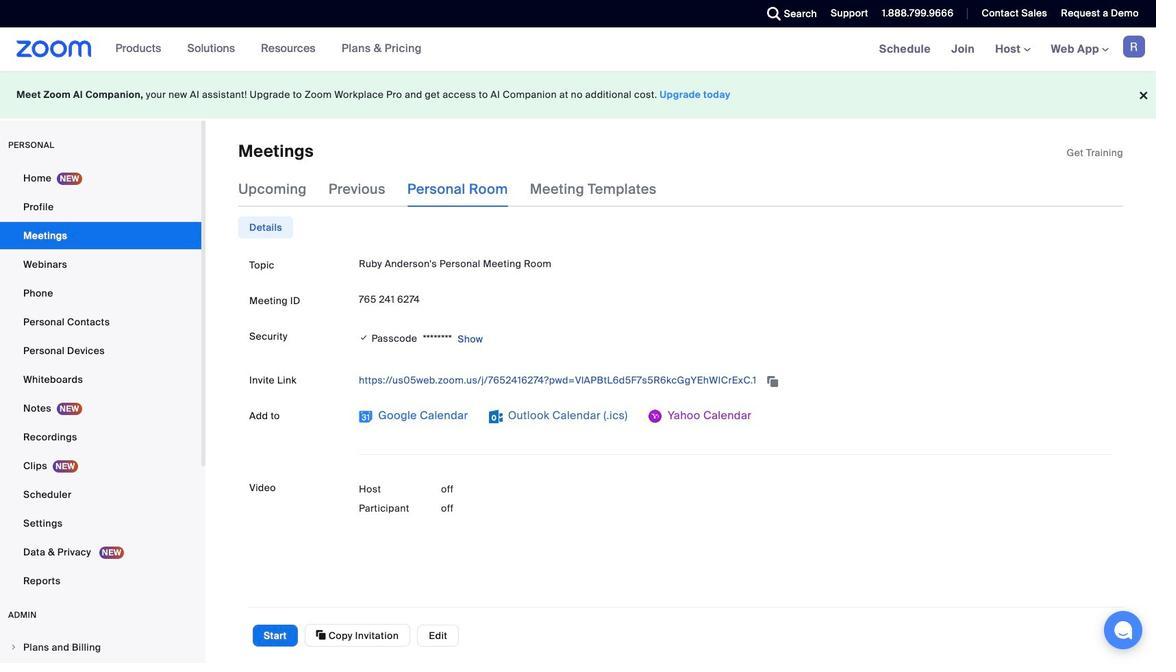 Task type: describe. For each thing, give the bounding box(es) containing it.
copy url image
[[766, 377, 780, 386]]

add to google calendar image
[[359, 410, 373, 424]]

add to yahoo calendar image
[[649, 410, 662, 424]]

zoom logo image
[[16, 40, 92, 58]]

personal menu menu
[[0, 164, 201, 596]]

product information navigation
[[92, 27, 432, 71]]

checked image
[[359, 331, 369, 345]]



Task type: locate. For each thing, give the bounding box(es) containing it.
application
[[1067, 146, 1124, 160]]

copy image
[[316, 629, 326, 641]]

meetings navigation
[[869, 27, 1157, 72]]

profile picture image
[[1124, 36, 1146, 58]]

tab list
[[238, 217, 293, 239]]

add to outlook calendar (.ics) image
[[489, 410, 503, 424]]

banner
[[0, 27, 1157, 72]]

footer
[[0, 71, 1157, 119]]

menu item
[[0, 635, 201, 661]]

right image
[[10, 643, 18, 652]]

tabs of meeting tab list
[[238, 172, 679, 207]]

tab
[[238, 217, 293, 239]]

open chat image
[[1114, 621, 1133, 640]]



Task type: vqa. For each thing, say whether or not it's contained in the screenshot.
the top Share Icon
no



